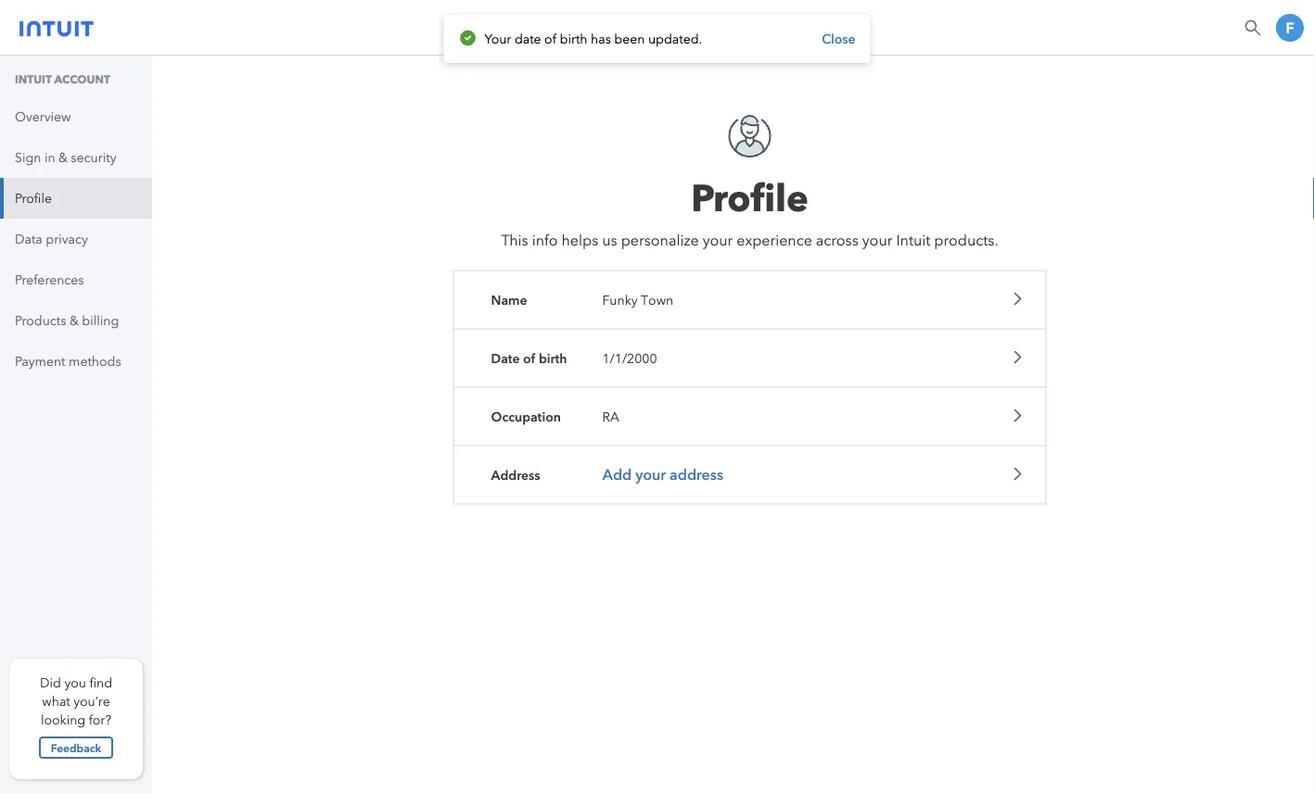 Task type: vqa. For each thing, say whether or not it's contained in the screenshot.
'INTUIT'
yes



Task type: describe. For each thing, give the bounding box(es) containing it.
2 horizontal spatial your
[[862, 232, 893, 249]]

0 vertical spatial birth
[[560, 31, 588, 46]]

sign in & security link
[[0, 137, 152, 178]]

1 horizontal spatial of
[[545, 31, 557, 46]]

has
[[591, 31, 611, 46]]

preferences
[[15, 272, 84, 288]]

did
[[40, 676, 61, 691]]

close
[[822, 31, 856, 47]]

this info helps us personalize your experience across your intuit products.
[[501, 232, 999, 249]]

date of birth
[[491, 349, 567, 366]]

data privacy
[[15, 231, 88, 247]]

overview
[[15, 109, 71, 124]]

address
[[491, 466, 540, 483]]

funky
[[602, 291, 638, 308]]

methods
[[69, 354, 121, 369]]

1/1/2000
[[602, 349, 657, 366]]

data
[[15, 231, 43, 247]]

payment
[[15, 354, 65, 369]]

town
[[641, 291, 674, 308]]

sign in & security
[[15, 150, 116, 165]]

add your address
[[602, 464, 723, 484]]

products.
[[934, 232, 999, 249]]

intuit
[[15, 73, 52, 86]]

you
[[64, 676, 86, 691]]

personalize
[[621, 232, 699, 249]]

account
[[54, 73, 110, 86]]

updated.
[[648, 31, 702, 46]]

your date of birth has been updated.
[[485, 31, 702, 46]]

info
[[532, 232, 558, 249]]

did you find what you're looking for?
[[40, 676, 112, 728]]

in
[[44, 150, 55, 165]]

intuit
[[896, 232, 931, 249]]

payment methods
[[15, 354, 121, 369]]

overview link
[[0, 96, 152, 137]]

feedback
[[51, 741, 101, 756]]

find
[[89, 676, 112, 691]]

1 vertical spatial birth
[[539, 349, 567, 366]]

security
[[71, 150, 116, 165]]

what
[[42, 694, 70, 710]]

us
[[602, 232, 617, 249]]

feedback button
[[39, 737, 113, 760]]

1 vertical spatial &
[[70, 313, 79, 328]]

you're
[[73, 694, 110, 710]]

occupation
[[491, 408, 561, 425]]

this
[[501, 232, 528, 249]]



Task type: locate. For each thing, give the bounding box(es) containing it.
0 vertical spatial &
[[58, 150, 68, 165]]

help image
[[1244, 19, 1262, 37]]

add
[[602, 464, 632, 484]]

your
[[485, 31, 511, 46]]

birth
[[560, 31, 588, 46], [539, 349, 567, 366]]

1 horizontal spatial profile
[[691, 175, 809, 220]]

close button
[[822, 30, 856, 48]]

payment methods link
[[0, 341, 152, 382]]

name
[[491, 291, 527, 308]]

across
[[816, 232, 859, 249]]

profile up this info helps us personalize your experience across your intuit products.
[[691, 175, 809, 220]]

sign
[[15, 150, 41, 165]]

profile
[[691, 175, 809, 220], [15, 191, 52, 206]]

been
[[614, 31, 645, 46]]

f
[[1286, 19, 1294, 37]]

&
[[58, 150, 68, 165], [70, 313, 79, 328]]

your right add
[[636, 464, 666, 484]]

birth left has
[[560, 31, 588, 46]]

intuit account
[[15, 73, 110, 86]]

profile up data
[[15, 191, 52, 206]]

date
[[515, 31, 541, 46]]

billing
[[82, 313, 119, 328]]

privacy
[[46, 231, 88, 247]]

1 horizontal spatial your
[[703, 232, 733, 249]]

preferences link
[[0, 260, 152, 301]]

experience
[[737, 232, 812, 249]]

your left experience
[[703, 232, 733, 249]]

intuit logo image
[[19, 15, 94, 37]]

address
[[670, 464, 723, 484]]

birth right date
[[539, 349, 567, 366]]

0 horizontal spatial &
[[58, 150, 68, 165]]

products & billing
[[15, 313, 119, 328]]

profile inside intuit account element
[[15, 191, 52, 206]]

products
[[15, 313, 66, 328]]

intuit account element
[[0, 56, 152, 382]]

0 horizontal spatial your
[[636, 464, 666, 484]]

1 horizontal spatial &
[[70, 313, 79, 328]]

date
[[491, 349, 520, 366]]

of
[[545, 31, 557, 46], [523, 349, 536, 366]]

profile link
[[0, 178, 152, 219]]

0 vertical spatial of
[[545, 31, 557, 46]]

0 horizontal spatial of
[[523, 349, 536, 366]]

your left intuit
[[862, 232, 893, 249]]

& right in
[[58, 150, 68, 165]]

& left billing on the top
[[70, 313, 79, 328]]

funky town
[[602, 291, 674, 308]]

your
[[703, 232, 733, 249], [862, 232, 893, 249], [636, 464, 666, 484]]

products & billing link
[[0, 301, 152, 341]]

ra
[[602, 408, 619, 425]]

for?
[[89, 713, 111, 728]]

1 vertical spatial of
[[523, 349, 536, 366]]

data privacy link
[[0, 219, 152, 260]]

looking
[[41, 713, 85, 728]]

helps
[[562, 232, 598, 249]]

0 horizontal spatial profile
[[15, 191, 52, 206]]



